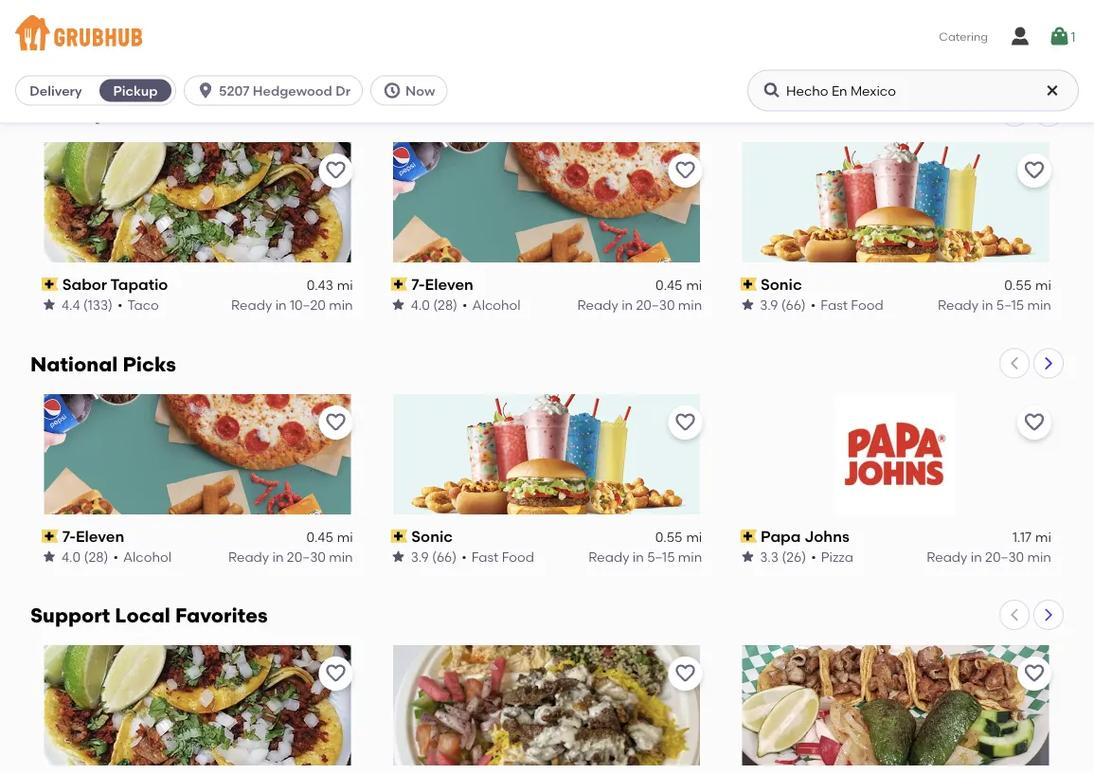 Task type: locate. For each thing, give the bounding box(es) containing it.
0 vertical spatial 5–15
[[997, 297, 1024, 313]]

0 horizontal spatial food
[[502, 548, 534, 565]]

7- right 0.43 mi
[[411, 275, 425, 294]]

0 horizontal spatial sonic
[[411, 527, 453, 546]]

sonic for the rightmost sonic logo
[[761, 275, 802, 294]]

1
[[1071, 28, 1076, 45]]

0 horizontal spatial 3.9
[[411, 548, 429, 565]]

star icon image for the rightmost sonic logo
[[740, 297, 755, 312]]

caret right icon image for support local favorites
[[1041, 608, 1056, 623]]

1 vertical spatial ready in 5–15 min
[[589, 548, 702, 565]]

7-
[[411, 275, 425, 294], [62, 527, 76, 546]]

0 horizontal spatial 0.55
[[655, 529, 683, 545]]

0 vertical spatial 7-
[[411, 275, 425, 294]]

0 horizontal spatial 0.45
[[306, 529, 333, 545]]

save this restaurant image
[[1023, 411, 1046, 434]]

svg image
[[1009, 25, 1032, 48], [763, 81, 782, 100], [1045, 83, 1060, 98]]

0 vertical spatial 0.55 mi
[[1005, 277, 1052, 293]]

1 vertical spatial 7-
[[62, 527, 76, 546]]

0 vertical spatial sonic
[[761, 275, 802, 294]]

caret left icon image
[[1007, 104, 1022, 119], [1007, 356, 1022, 371], [1007, 608, 1022, 623]]

0.55
[[1005, 277, 1032, 293], [655, 529, 683, 545]]

0.45 for the top 7-eleven logo
[[656, 277, 683, 293]]

caret right icon image left '1'
[[1055, 16, 1071, 31]]

1 vertical spatial 0.55 mi
[[655, 529, 702, 545]]

in for the top 7-eleven logo
[[622, 297, 633, 313]]

7-eleven
[[411, 275, 474, 294], [62, 527, 124, 546]]

1 horizontal spatial 7-eleven logo image
[[393, 142, 700, 262]]

svg image left '5207'
[[196, 81, 215, 100]]

0 horizontal spatial (28)
[[84, 548, 108, 565]]

sabor
[[62, 275, 107, 294]]

1 horizontal spatial (66)
[[781, 297, 806, 313]]

1 horizontal spatial 0.55 mi
[[1005, 277, 1052, 293]]

pickup
[[113, 82, 158, 98]]

food
[[851, 297, 884, 313], [502, 548, 534, 565]]

0 horizontal spatial sonic logo image
[[393, 394, 700, 514]]

1 horizontal spatial 7-eleven
[[411, 275, 474, 294]]

alcohol
[[472, 297, 521, 313], [123, 548, 171, 565]]

1 horizontal spatial svg image
[[383, 81, 402, 100]]

•
[[118, 297, 123, 313], [462, 297, 468, 313], [811, 297, 816, 313], [113, 548, 118, 565], [462, 548, 467, 565], [811, 548, 816, 565]]

1 vertical spatial eleven
[[76, 527, 124, 546]]

1 horizontal spatial 0.55
[[1005, 277, 1032, 293]]

caret right icon image for our top picks
[[1041, 104, 1056, 119]]

pizza
[[821, 548, 853, 565]]

0 vertical spatial 0.55
[[1005, 277, 1032, 293]]

national picks
[[30, 352, 176, 376]]

save this restaurant button
[[319, 153, 353, 187], [668, 153, 702, 187], [1017, 153, 1052, 187], [319, 405, 353, 439], [668, 405, 702, 439], [1017, 405, 1052, 439], [319, 657, 353, 691], [668, 657, 702, 691], [1017, 657, 1052, 691]]

0 horizontal spatial ready in 20–30 min
[[228, 548, 353, 565]]

3 caret left icon image from the top
[[1007, 608, 1022, 623]]

2 sabor tapatio logo image from the top
[[44, 646, 351, 766]]

svg image inside 5207 hedgewood dr button
[[196, 81, 215, 100]]

0.43 mi
[[307, 277, 353, 293]]

(66) for the rightmost sonic logo
[[781, 297, 806, 313]]

eleven
[[425, 275, 474, 294], [76, 527, 124, 546]]

0 vertical spatial sabor tapatio logo image
[[44, 142, 351, 262]]

0 vertical spatial 4.0
[[411, 297, 430, 313]]

ready in 20–30 min
[[578, 297, 702, 313], [228, 548, 353, 565], [927, 548, 1052, 565]]

pickup button
[[96, 75, 175, 106]]

picks
[[113, 100, 166, 124], [123, 352, 176, 376]]

caret left icon image for favorites
[[1007, 608, 1022, 623]]

catering button
[[926, 15, 1001, 58]]

0 horizontal spatial 4.0 (28)
[[62, 548, 108, 565]]

1 horizontal spatial • fast food
[[811, 297, 884, 313]]

sabor tapatio logo image for picks
[[44, 142, 351, 262]]

0 vertical spatial 0.45
[[656, 277, 683, 293]]

johns
[[805, 527, 850, 546]]

0 horizontal spatial (66)
[[432, 548, 457, 565]]

svg image inside 1 button
[[1048, 25, 1071, 48]]

in for bottom sonic logo
[[633, 548, 644, 565]]

1.17 mi
[[1013, 529, 1052, 545]]

1 horizontal spatial 0.45 mi
[[656, 277, 702, 293]]

1 caret left icon image from the top
[[1007, 104, 1022, 119]]

top
[[71, 100, 108, 124]]

caret right icon image for national picks
[[1041, 356, 1056, 371]]

• pizza
[[811, 548, 853, 565]]

in for the sabor tapatio logo for picks
[[275, 297, 287, 313]]

1 vertical spatial 4.0 (28)
[[62, 548, 108, 565]]

subscription pass image right 0.43 mi
[[391, 278, 408, 291]]

0 vertical spatial 7-eleven
[[411, 275, 474, 294]]

1 horizontal spatial • alcohol
[[462, 297, 521, 313]]

2 caret left icon image from the top
[[1007, 356, 1022, 371]]

subscription pass image
[[391, 278, 408, 291], [740, 530, 757, 543]]

1 horizontal spatial 3.9
[[760, 297, 778, 313]]

svg image for 1
[[1048, 25, 1071, 48]]

ready in 5–15 min
[[938, 297, 1052, 313], [589, 548, 702, 565]]

2 vertical spatial caret left icon image
[[1007, 608, 1022, 623]]

7- up support
[[62, 527, 76, 546]]

caret right icon image up save this restaurant icon
[[1041, 356, 1056, 371]]

0 horizontal spatial 7-eleven logo image
[[44, 394, 351, 514]]

la playa logo image
[[742, 646, 1049, 766]]

3.3 (26)
[[760, 548, 806, 565]]

in for the papa johns logo
[[971, 548, 982, 565]]

0 vertical spatial sonic logo image
[[742, 142, 1049, 262]]

1 vertical spatial 3.9 (66)
[[411, 548, 457, 565]]

support
[[30, 604, 110, 628]]

1 horizontal spatial alcohol
[[472, 297, 521, 313]]

5207 hedgewood dr button
[[184, 75, 371, 106]]

1 vertical spatial alcohol
[[123, 548, 171, 565]]

3.9 (66)
[[760, 297, 806, 313], [411, 548, 457, 565]]

0 horizontal spatial • fast food
[[462, 548, 534, 565]]

0 vertical spatial • alcohol
[[462, 297, 521, 313]]

1 vertical spatial 0.45 mi
[[306, 529, 353, 545]]

1 horizontal spatial 7-
[[411, 275, 425, 294]]

0 horizontal spatial svg image
[[196, 81, 215, 100]]

svg image
[[1048, 25, 1071, 48], [196, 81, 215, 100], [383, 81, 402, 100]]

0 vertical spatial food
[[851, 297, 884, 313]]

• fast food
[[811, 297, 884, 313], [462, 548, 534, 565]]

1 vertical spatial caret left icon image
[[1007, 356, 1022, 371]]

(28)
[[433, 297, 458, 313], [84, 548, 108, 565]]

3.9 for the rightmost sonic logo
[[760, 297, 778, 313]]

0.45
[[656, 277, 683, 293], [306, 529, 333, 545]]

caret right icon image
[[1055, 16, 1071, 31], [1041, 104, 1056, 119], [1041, 356, 1056, 371], [1041, 608, 1056, 623]]

subscription pass image
[[42, 278, 58, 291], [740, 278, 757, 291], [42, 530, 58, 543], [391, 530, 408, 543]]

3.9
[[760, 297, 778, 313], [411, 548, 429, 565]]

svg image left now
[[383, 81, 402, 100]]

min for the papa johns logo
[[1027, 548, 1052, 565]]

0 vertical spatial 0.45 mi
[[656, 277, 702, 293]]

sonic
[[761, 275, 802, 294], [411, 527, 453, 546]]

now button
[[371, 75, 455, 106]]

0 horizontal spatial 5–15
[[647, 548, 675, 565]]

sabor tapatio logo image
[[44, 142, 351, 262], [44, 646, 351, 766]]

1 horizontal spatial sonic logo image
[[742, 142, 1049, 262]]

1 vertical spatial • fast food
[[462, 548, 534, 565]]

4.0
[[411, 297, 430, 313], [62, 548, 81, 565]]

svg image right healthy
[[1048, 25, 1071, 48]]

svg image inside now button
[[383, 81, 402, 100]]

20–30
[[636, 297, 675, 313], [287, 548, 326, 565], [985, 548, 1024, 565]]

0.45 mi
[[656, 277, 702, 293], [306, 529, 353, 545]]

1 horizontal spatial sonic
[[761, 275, 802, 294]]

0 vertical spatial subscription pass image
[[391, 278, 408, 291]]

save this restaurant image
[[325, 159, 347, 182], [674, 159, 697, 182], [1023, 159, 1046, 182], [325, 411, 347, 434], [674, 411, 697, 434], [325, 663, 347, 686], [674, 663, 697, 686], [1023, 663, 1046, 686]]

0 horizontal spatial • alcohol
[[113, 548, 171, 565]]

0.43
[[307, 277, 333, 293]]

0 horizontal spatial 0.55 mi
[[655, 529, 702, 545]]

1 vertical spatial 0.45
[[306, 529, 333, 545]]

1 vertical spatial 7-eleven
[[62, 527, 124, 546]]

1 vertical spatial picks
[[123, 352, 176, 376]]

mexican image
[[128, 0, 194, 23]]

1 vertical spatial fast
[[472, 548, 499, 565]]

0 vertical spatial 3.9 (66)
[[760, 297, 806, 313]]

in
[[275, 297, 287, 313], [622, 297, 633, 313], [982, 297, 993, 313], [272, 548, 284, 565], [633, 548, 644, 565], [971, 548, 982, 565]]

caret right icon image down 1.17 mi
[[1041, 608, 1056, 623]]

• fast food for bottom sonic logo
[[462, 548, 534, 565]]

0.55 mi
[[1005, 277, 1052, 293], [655, 529, 702, 545]]

0.45 for the bottommost 7-eleven logo
[[306, 529, 333, 545]]

5–15 for the rightmost sonic logo
[[997, 297, 1024, 313]]

ready
[[231, 297, 272, 313], [578, 297, 618, 313], [938, 297, 979, 313], [228, 548, 269, 565], [589, 548, 630, 565], [927, 548, 968, 565]]

0 horizontal spatial 3.9 (66)
[[411, 548, 457, 565]]

mi
[[337, 277, 353, 293], [686, 277, 702, 293], [1036, 277, 1052, 293], [337, 529, 353, 545], [686, 529, 702, 545], [1036, 529, 1052, 545]]

1 vertical spatial sonic
[[411, 527, 453, 546]]

min
[[329, 297, 353, 313], [678, 297, 702, 313], [1027, 297, 1052, 313], [329, 548, 353, 565], [678, 548, 702, 565], [1027, 548, 1052, 565]]

1 horizontal spatial food
[[851, 297, 884, 313]]

tapatio
[[110, 275, 168, 294]]

• taco
[[118, 297, 159, 313]]

0 vertical spatial 3.9
[[760, 297, 778, 313]]

1 vertical spatial subscription pass image
[[740, 530, 757, 543]]

picks down pickup
[[113, 100, 166, 124]]

0 vertical spatial 4.0 (28)
[[411, 297, 458, 313]]

(66)
[[781, 297, 806, 313], [432, 548, 457, 565]]

1 horizontal spatial svg image
[[1009, 25, 1032, 48]]

7-eleven logo image
[[393, 142, 700, 262], [44, 394, 351, 514]]

5–15 for bottom sonic logo
[[647, 548, 675, 565]]

0.55 mi for bottom sonic logo
[[655, 529, 702, 545]]

min for the top 7-eleven logo
[[678, 297, 702, 313]]

1 button
[[1048, 20, 1076, 54]]

2 horizontal spatial svg image
[[1045, 83, 1060, 98]]

min for bottom sonic logo
[[678, 548, 702, 565]]

caret right icon image down seafood
[[1041, 104, 1056, 119]]

0 horizontal spatial fast
[[472, 548, 499, 565]]

1 vertical spatial 4.0
[[62, 548, 81, 565]]

1 horizontal spatial fast
[[821, 297, 848, 313]]

subscription pass image left papa
[[740, 530, 757, 543]]

caret left icon image for picks
[[1007, 104, 1022, 119]]

delivery
[[30, 82, 82, 98]]

svg image for 5207 hedgewood dr
[[196, 81, 215, 100]]

• alcohol
[[462, 297, 521, 313], [113, 548, 171, 565]]

fast
[[821, 297, 848, 313], [472, 548, 499, 565]]

0 horizontal spatial 0.45 mi
[[306, 529, 353, 545]]

1 horizontal spatial 5–15
[[997, 297, 1024, 313]]

0 vertical spatial • fast food
[[811, 297, 884, 313]]

0 vertical spatial eleven
[[425, 275, 474, 294]]

5–15
[[997, 297, 1024, 313], [647, 548, 675, 565]]

1 vertical spatial 3.9
[[411, 548, 429, 565]]

picks down taco
[[123, 352, 176, 376]]

(26)
[[782, 548, 806, 565]]

1 vertical spatial sabor tapatio logo image
[[44, 646, 351, 766]]

star icon image
[[42, 297, 57, 312], [391, 297, 406, 312], [740, 297, 755, 312], [42, 549, 57, 564], [391, 549, 406, 564], [740, 549, 755, 564]]

0 vertical spatial 7-eleven logo image
[[393, 142, 700, 262]]

0 vertical spatial caret left icon image
[[1007, 104, 1022, 119]]

0 horizontal spatial eleven
[[76, 527, 124, 546]]

4.0 (28)
[[411, 297, 458, 313], [62, 548, 108, 565]]

1 sabor tapatio logo image from the top
[[44, 142, 351, 262]]

sonic logo image
[[742, 142, 1049, 262], [393, 394, 700, 514]]

national
[[30, 352, 118, 376]]

star icon image for bottom sonic logo
[[391, 549, 406, 564]]



Task type: vqa. For each thing, say whether or not it's contained in the screenshot.


Task type: describe. For each thing, give the bounding box(es) containing it.
subscription pass image for papa johns
[[740, 530, 757, 543]]

hedgewood
[[253, 82, 332, 98]]

0 vertical spatial (28)
[[433, 297, 458, 313]]

4.4 (133)
[[62, 297, 113, 313]]

1 horizontal spatial 4.0 (28)
[[411, 297, 458, 313]]

• fast food for the rightmost sonic logo
[[811, 297, 884, 313]]

4.4
[[62, 297, 80, 313]]

seafood
[[1047, 35, 1094, 49]]

10–20
[[290, 297, 326, 313]]

ready in 10–20 min
[[231, 297, 353, 313]]

papa johns logo image
[[836, 394, 956, 514]]

healthy
[[958, 35, 1001, 49]]

sonic for bottom sonic logo
[[411, 527, 453, 546]]

1 horizontal spatial 20–30
[[636, 297, 675, 313]]

1 vertical spatial (28)
[[84, 548, 108, 565]]

1 horizontal spatial ready in 20–30 min
[[578, 297, 702, 313]]

papa
[[761, 527, 801, 546]]

(66) for bottom sonic logo
[[432, 548, 457, 565]]

1 vertical spatial food
[[502, 548, 534, 565]]

main navigation navigation
[[0, 0, 1094, 123]]

2 horizontal spatial 20–30
[[985, 548, 1024, 565]]

mexican
[[138, 35, 184, 49]]

0.55 mi for the rightmost sonic logo
[[1005, 277, 1052, 293]]

star icon image for the bottommost 7-eleven logo
[[42, 549, 57, 564]]

in for the rightmost sonic logo
[[982, 297, 993, 313]]

1 vertical spatial 0.55
[[655, 529, 683, 545]]

favorites
[[175, 604, 268, 628]]

1 horizontal spatial ready in 5–15 min
[[938, 297, 1052, 313]]

papa johns
[[761, 527, 850, 546]]

0 horizontal spatial alcohol
[[123, 548, 171, 565]]

0 horizontal spatial 7-eleven
[[62, 527, 124, 546]]

1 horizontal spatial eleven
[[425, 275, 474, 294]]

1 horizontal spatial 4.0
[[411, 297, 430, 313]]

3.3
[[760, 548, 779, 565]]

0 horizontal spatial 7-
[[62, 527, 76, 546]]

subscription pass image for 7-eleven
[[391, 278, 408, 291]]

now
[[406, 82, 435, 98]]

our
[[30, 100, 67, 124]]

0 horizontal spatial ready in 5–15 min
[[589, 548, 702, 565]]

min for the bottommost 7-eleven logo
[[329, 548, 353, 565]]

star icon image for the sabor tapatio logo for picks
[[42, 297, 57, 312]]

reem's logo image
[[393, 646, 700, 766]]

sabor tapatio logo image for favorites
[[44, 646, 351, 766]]

local
[[115, 604, 170, 628]]

star icon image for the papa johns logo
[[740, 549, 755, 564]]

min for the sabor tapatio logo for picks
[[329, 297, 353, 313]]

5207 hedgewood dr
[[219, 82, 351, 98]]

Search for food, convenience, alcohol... search field
[[748, 70, 1079, 111]]

0 vertical spatial fast
[[821, 297, 848, 313]]

3.9 (66) for the rightmost sonic logo
[[760, 297, 806, 313]]

1 vertical spatial 7-eleven logo image
[[44, 394, 351, 514]]

0 vertical spatial picks
[[113, 100, 166, 124]]

1 vertical spatial • alcohol
[[113, 548, 171, 565]]

0 vertical spatial alcohol
[[472, 297, 521, 313]]

2 horizontal spatial ready in 20–30 min
[[927, 548, 1052, 565]]

breakfast image
[[37, 0, 103, 23]]

0 horizontal spatial 20–30
[[287, 548, 326, 565]]

dr
[[336, 82, 351, 98]]

1 vertical spatial sonic logo image
[[393, 394, 700, 514]]

min for the rightmost sonic logo
[[1027, 297, 1052, 313]]

catering
[[939, 29, 988, 43]]

breakfast
[[44, 35, 96, 49]]

3.9 (66) for bottom sonic logo
[[411, 548, 457, 565]]

support local favorites
[[30, 604, 268, 628]]

3.9 for bottom sonic logo
[[411, 548, 429, 565]]

0 horizontal spatial svg image
[[763, 81, 782, 100]]

svg image for now
[[383, 81, 402, 100]]

taco
[[127, 297, 159, 313]]

delivery button
[[16, 75, 96, 106]]

our top picks
[[30, 100, 166, 124]]

star icon image for the top 7-eleven logo
[[391, 297, 406, 312]]

1.17
[[1013, 529, 1032, 545]]

5207
[[219, 82, 250, 98]]

sabor tapatio
[[62, 275, 168, 294]]

in for the bottommost 7-eleven logo
[[272, 548, 284, 565]]

(133)
[[83, 297, 113, 313]]



